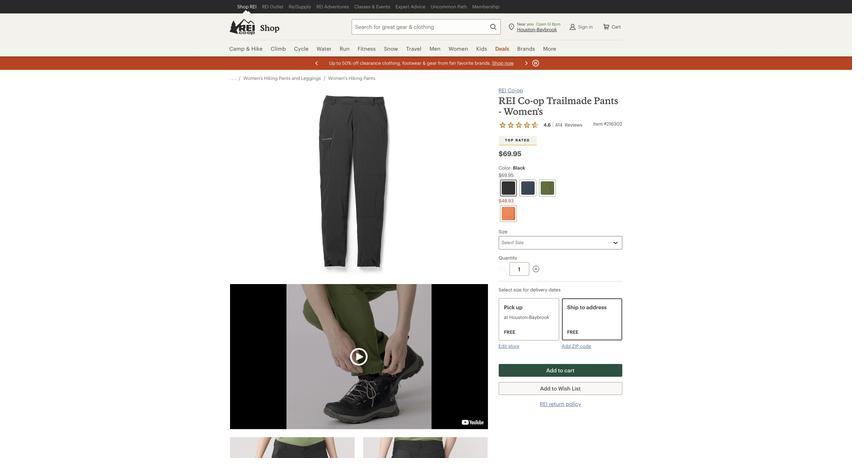 Task type: locate. For each thing, give the bounding box(es) containing it.
houston- down "up"
[[510, 315, 529, 320]]

to inside popup button
[[558, 367, 564, 374]]

shop
[[237, 4, 249, 9], [260, 23, 280, 33], [492, 60, 504, 66]]

near you open til 8pm houston-baybrook
[[517, 21, 561, 32]]

rei for rei adventures
[[317, 4, 323, 9]]

top rated
[[506, 138, 530, 142]]

to for 50%
[[337, 60, 341, 66]]

free up the edit store
[[504, 329, 516, 335]]

0 horizontal spatial op
[[517, 87, 523, 93]]

open
[[536, 21, 547, 26]]

$69.95
[[499, 150, 522, 158], [499, 172, 514, 178]]

color: woodland olive image
[[541, 182, 554, 195]]

rei for rei outlet
[[262, 4, 269, 9]]

rei left adventures
[[317, 4, 323, 9]]

wish
[[559, 386, 571, 392]]

2 horizontal spatial pants
[[594, 95, 619, 106]]

shop up rei co-op, go to rei.com home page image at the top
[[237, 4, 249, 9]]

2 vertical spatial &
[[423, 60, 426, 66]]

0 horizontal spatial free
[[504, 329, 516, 335]]

events
[[376, 4, 390, 9]]

cycle
[[294, 45, 309, 52]]

/ right leggings
[[324, 75, 326, 81]]

rei left 'return'
[[540, 401, 548, 407]]

to for wish
[[552, 386, 557, 392]]

op up 4.6
[[533, 95, 545, 106]]

1 / from the left
[[239, 75, 241, 81]]

houston- down you
[[517, 26, 537, 32]]

2 vertical spatial add
[[540, 386, 551, 392]]

None search field
[[340, 19, 501, 34]]

1 vertical spatial shop
[[260, 23, 280, 33]]

shop rei link
[[235, 0, 259, 13]]

classes & events link
[[352, 0, 393, 13]]

$69.95 down top
[[499, 150, 522, 158]]

free up zip
[[568, 329, 579, 335]]

1 horizontal spatial shop
[[260, 23, 280, 33]]

1 free from the left
[[504, 329, 516, 335]]

rei inside button
[[540, 401, 548, 407]]

None number field
[[510, 263, 530, 276]]

in
[[589, 24, 593, 29]]

snow button
[[380, 40, 403, 57]]

1 vertical spatial $69.95
[[499, 172, 514, 178]]

co- down rei co-op link
[[518, 95, 533, 106]]

1 horizontal spatial /
[[324, 75, 326, 81]]

None field
[[352, 19, 501, 34]]

kids
[[477, 45, 487, 52]]

pants up "item #216302" at the right of the page
[[594, 95, 619, 106]]

rei left rei outlet
[[250, 4, 257, 9]]

decrement quantity image
[[499, 265, 507, 273]]

1 $69.95 from the top
[[499, 150, 522, 158]]

rei
[[250, 4, 257, 9], [262, 4, 269, 9], [317, 4, 323, 9], [499, 87, 507, 93], [499, 95, 516, 106], [540, 401, 548, 407]]

classes & events
[[355, 4, 390, 9]]

membership link
[[470, 0, 502, 13]]

&
[[372, 4, 375, 9], [246, 45, 250, 52], [423, 60, 426, 66]]

hiking left and
[[264, 75, 278, 81]]

to right the "ship"
[[580, 304, 586, 311]]

brands.
[[475, 60, 491, 66]]

0 vertical spatial &
[[372, 4, 375, 9]]

. . . / women's hiking pants and leggings / women's hiking pants
[[230, 75, 376, 81]]

trailmade
[[547, 95, 592, 106]]

travel button
[[403, 40, 426, 57]]

delivery
[[531, 287, 548, 293]]

2 vertical spatial shop
[[492, 60, 504, 66]]

2 horizontal spatial women's
[[504, 106, 544, 117]]

2 horizontal spatial shop
[[492, 60, 504, 66]]

outlet
[[270, 4, 284, 9]]

add for add to wish list
[[540, 386, 551, 392]]

0 horizontal spatial /
[[239, 75, 241, 81]]

baybrook
[[537, 26, 557, 32], [529, 315, 550, 320]]

2 . from the left
[[233, 75, 234, 81]]

$69.95 down color:
[[499, 172, 514, 178]]

previous message image
[[313, 59, 321, 67]]

store
[[509, 344, 520, 349]]

address
[[587, 304, 607, 311]]

men button
[[426, 40, 445, 57]]

0 horizontal spatial hiking
[[264, 75, 278, 81]]

1 vertical spatial add
[[547, 367, 557, 374]]

0 vertical spatial baybrook
[[537, 26, 557, 32]]

to left cart
[[558, 367, 564, 374]]

cart link
[[599, 19, 625, 35]]

pants left and
[[279, 75, 291, 81]]

. . . button
[[230, 75, 236, 81]]

1 vertical spatial op
[[533, 95, 545, 106]]

at houston-baybrook
[[504, 315, 550, 320]]

free
[[504, 329, 516, 335], [568, 329, 579, 335]]

color: blue nights image
[[521, 182, 535, 195]]

1 horizontal spatial op
[[533, 95, 545, 106]]

expert advice link
[[393, 0, 428, 13]]

baybrook down delivery
[[529, 315, 550, 320]]

pants down clearance
[[364, 75, 376, 81]]

shop left the 'now'
[[492, 60, 504, 66]]

play rei co-op trailmade pants - women's video image
[[349, 346, 370, 368]]

0 vertical spatial houston-
[[517, 26, 537, 32]]

color: black image
[[502, 182, 515, 195]]

color: copper clay image
[[502, 207, 515, 220]]

0 horizontal spatial &
[[246, 45, 250, 52]]

0 vertical spatial co-
[[508, 87, 517, 93]]

& left 'gear'
[[423, 60, 426, 66]]

snow
[[384, 45, 398, 52]]

to inside button
[[552, 386, 557, 392]]

1 . from the left
[[230, 75, 231, 81]]

1 horizontal spatial hiking
[[349, 75, 363, 81]]

add inside popup button
[[547, 367, 557, 374]]

clearance
[[360, 60, 381, 66]]

to left wish
[[552, 386, 557, 392]]

add left wish
[[540, 386, 551, 392]]

shop link
[[260, 23, 280, 33]]

0 horizontal spatial .
[[230, 75, 231, 81]]

now
[[505, 60, 514, 66]]

.
[[230, 75, 231, 81], [233, 75, 234, 81], [235, 75, 236, 81]]

rated
[[516, 138, 530, 142]]

rei up "-"
[[499, 87, 507, 93]]

2 / from the left
[[324, 75, 326, 81]]

rei left outlet
[[262, 4, 269, 9]]

2 horizontal spatial .
[[235, 75, 236, 81]]

add to wish list button
[[499, 383, 623, 395]]

shop for shop
[[260, 23, 280, 33]]

8pm
[[552, 21, 561, 26]]

pants inside rei co-op rei co-op trailmade pants - women's
[[594, 95, 619, 106]]

& left hike
[[246, 45, 250, 52]]

add to wish list
[[540, 386, 581, 392]]

hiking
[[264, 75, 278, 81], [349, 75, 363, 81]]

hiking down off on the left of the page
[[349, 75, 363, 81]]

& inside dropdown button
[[246, 45, 250, 52]]

1 vertical spatial co-
[[518, 95, 533, 106]]

/ right . . . 'dropdown button'
[[239, 75, 241, 81]]

houston-
[[517, 26, 537, 32], [510, 315, 529, 320]]

travel
[[407, 45, 422, 52]]

rei co-op link
[[499, 87, 523, 94]]

women's down up
[[328, 75, 348, 81]]

add for add zip code
[[562, 344, 571, 349]]

add
[[562, 344, 571, 349], [547, 367, 557, 374], [540, 386, 551, 392]]

add left cart
[[547, 367, 557, 374]]

item #216302
[[594, 121, 623, 127]]

deals button
[[492, 40, 514, 57]]

Search for great gear & clothing text field
[[352, 19, 501, 34]]

baybrook down the til
[[537, 26, 557, 32]]

promotional messages marquee
[[0, 56, 853, 70]]

you
[[527, 21, 534, 26]]

pants
[[279, 75, 291, 81], [364, 75, 376, 81], [594, 95, 619, 106]]

1 horizontal spatial free
[[568, 329, 579, 335]]

0 horizontal spatial women's
[[244, 75, 263, 81]]

0 vertical spatial $69.95
[[499, 150, 522, 158]]

2 horizontal spatial &
[[423, 60, 426, 66]]

0 vertical spatial shop
[[237, 4, 249, 9]]

1 horizontal spatial .
[[233, 75, 234, 81]]

op
[[517, 87, 523, 93], [533, 95, 545, 106]]

women's right . . . 'dropdown button'
[[244, 75, 263, 81]]

1 horizontal spatial &
[[372, 4, 375, 9]]

membership
[[473, 4, 500, 9]]

add left zip
[[562, 344, 571, 349]]

to inside promotional messages marquee
[[337, 60, 341, 66]]

houston- inside near you open til 8pm houston-baybrook
[[517, 26, 537, 32]]

clothing,
[[382, 60, 401, 66]]

co- down the 'now'
[[508, 87, 517, 93]]

co-
[[508, 87, 517, 93], [518, 95, 533, 106]]

& for classes
[[372, 4, 375, 9]]

rei for rei return policy
[[540, 401, 548, 407]]

leggings
[[301, 75, 321, 81]]

shop down rei outlet link
[[260, 23, 280, 33]]

men
[[430, 45, 441, 52]]

women's right "-"
[[504, 106, 544, 117]]

-
[[499, 106, 502, 117]]

women
[[449, 45, 469, 52]]

up
[[329, 60, 335, 66]]

0 vertical spatial add
[[562, 344, 571, 349]]

0 vertical spatial op
[[517, 87, 523, 93]]

zip
[[572, 344, 579, 349]]

3 . from the left
[[235, 75, 236, 81]]

& left events
[[372, 4, 375, 9]]

$48.93
[[499, 198, 514, 204]]

0 horizontal spatial shop
[[237, 4, 249, 9]]

op down next message image
[[517, 87, 523, 93]]

1 hiking from the left
[[264, 75, 278, 81]]

gear
[[427, 60, 437, 66]]

to right up
[[337, 60, 341, 66]]

women's inside rei co-op rei co-op trailmade pants - women's
[[504, 106, 544, 117]]

up to 50% off clearance clothing, footwear & gear from fan favorite brands. shop now
[[329, 60, 514, 66]]

1 vertical spatial &
[[246, 45, 250, 52]]



Task type: vqa. For each thing, say whether or not it's contained in the screenshot.
the Run dropdown button
yes



Task type: describe. For each thing, give the bounding box(es) containing it.
uncommon path
[[431, 4, 467, 9]]

fitness
[[358, 45, 376, 52]]

next message image
[[522, 59, 531, 67]]

414 reviews
[[555, 122, 583, 128]]

item
[[594, 121, 603, 127]]

favorite
[[457, 60, 474, 66]]

fitness button
[[354, 40, 380, 57]]

edit store
[[499, 344, 520, 349]]

search image
[[490, 23, 498, 31]]

2 free from the left
[[568, 329, 579, 335]]

sign in
[[578, 24, 593, 29]]

1 horizontal spatial co-
[[518, 95, 533, 106]]

shop for shop rei
[[237, 4, 249, 9]]

water
[[317, 45, 332, 52]]

0 horizontal spatial pants
[[279, 75, 291, 81]]

0 horizontal spatial co-
[[508, 87, 517, 93]]

shop banner
[[0, 0, 853, 57]]

fan
[[450, 60, 456, 66]]

rei co-op rei co-op trailmade pants - women's
[[499, 87, 619, 117]]

edit
[[499, 344, 507, 349]]

rei return policy button
[[540, 401, 581, 408]]

more button
[[540, 40, 561, 57]]

1 horizontal spatial pants
[[364, 75, 376, 81]]

414
[[555, 122, 563, 128]]

pause banner message scrolling image
[[532, 59, 540, 67]]

quantity
[[499, 255, 518, 261]]

add for add to cart
[[547, 367, 557, 374]]

4.6
[[544, 122, 551, 128]]

reviews
[[565, 122, 583, 128]]

water button
[[313, 40, 336, 57]]

rei co-op, go to rei.com home page image
[[229, 19, 255, 35]]

hike
[[252, 45, 263, 52]]

off
[[353, 60, 359, 66]]

run
[[340, 45, 350, 52]]

near
[[517, 21, 526, 26]]

uncommon path link
[[428, 0, 470, 13]]

edit store button
[[499, 344, 520, 350]]

women button
[[445, 40, 473, 57]]

re/supply
[[289, 4, 311, 9]]

pick
[[504, 304, 515, 311]]

classes
[[355, 4, 371, 9]]

up
[[516, 304, 523, 311]]

camp & hike
[[229, 45, 263, 52]]

sign in link
[[566, 20, 596, 33]]

list
[[572, 386, 581, 392]]

for
[[523, 287, 529, 293]]

youtubelogo image
[[460, 418, 486, 427]]

women's hiking pants and leggings link
[[244, 75, 321, 81]]

to for address
[[580, 304, 586, 311]]

policy
[[566, 401, 581, 407]]

dates
[[549, 287, 561, 293]]

2 $69.95 from the top
[[499, 172, 514, 178]]

size
[[499, 229, 508, 235]]

footwear
[[402, 60, 422, 66]]

cycle button
[[290, 40, 313, 57]]

deals
[[496, 45, 510, 52]]

1 vertical spatial baybrook
[[529, 315, 550, 320]]

1 vertical spatial houston-
[[510, 315, 529, 320]]

re/supply link
[[286, 0, 314, 13]]

women's hiking pants link
[[328, 75, 376, 81]]

top rated button
[[499, 136, 537, 145]]

pick up
[[504, 304, 523, 311]]

& inside promotional messages marquee
[[423, 60, 426, 66]]

rei adventures link
[[314, 0, 352, 13]]

camp & hike button
[[229, 40, 267, 57]]

return
[[549, 401, 565, 407]]

black
[[513, 165, 526, 171]]

uncommon
[[431, 4, 457, 9]]

ship to address
[[568, 304, 607, 311]]

add to cart button
[[499, 364, 623, 377]]

rei down rei co-op link
[[499, 95, 516, 106]]

add to cart
[[547, 367, 575, 374]]

color: black
[[499, 165, 526, 171]]

select size for delivery dates
[[499, 287, 561, 293]]

increment quantity image
[[532, 265, 540, 273]]

none field inside shop banner
[[352, 19, 501, 34]]

til
[[548, 21, 551, 26]]

run button
[[336, 40, 354, 57]]

shop inside promotional messages marquee
[[492, 60, 504, 66]]

top
[[506, 138, 514, 142]]

path
[[458, 4, 467, 9]]

brands button
[[514, 40, 540, 57]]

add zip code
[[562, 344, 592, 349]]

1 horizontal spatial women's
[[328, 75, 348, 81]]

rei for rei co-op rei co-op trailmade pants - women's
[[499, 87, 507, 93]]

rei return policy
[[540, 401, 581, 407]]

at
[[504, 315, 508, 320]]

and
[[292, 75, 300, 81]]

2 hiking from the left
[[349, 75, 363, 81]]

expert
[[396, 4, 410, 9]]

more
[[544, 45, 557, 52]]

#216302
[[605, 121, 623, 127]]

baybrook inside near you open til 8pm houston-baybrook
[[537, 26, 557, 32]]

adventures
[[325, 4, 349, 9]]

kids button
[[473, 40, 492, 57]]

add zip code button
[[562, 344, 592, 350]]

none search field inside shop banner
[[340, 19, 501, 34]]

to for cart
[[558, 367, 564, 374]]

& for camp
[[246, 45, 250, 52]]

from
[[438, 60, 448, 66]]

ship
[[568, 304, 579, 311]]

rei adventures
[[317, 4, 349, 9]]

select
[[499, 287, 513, 293]]



